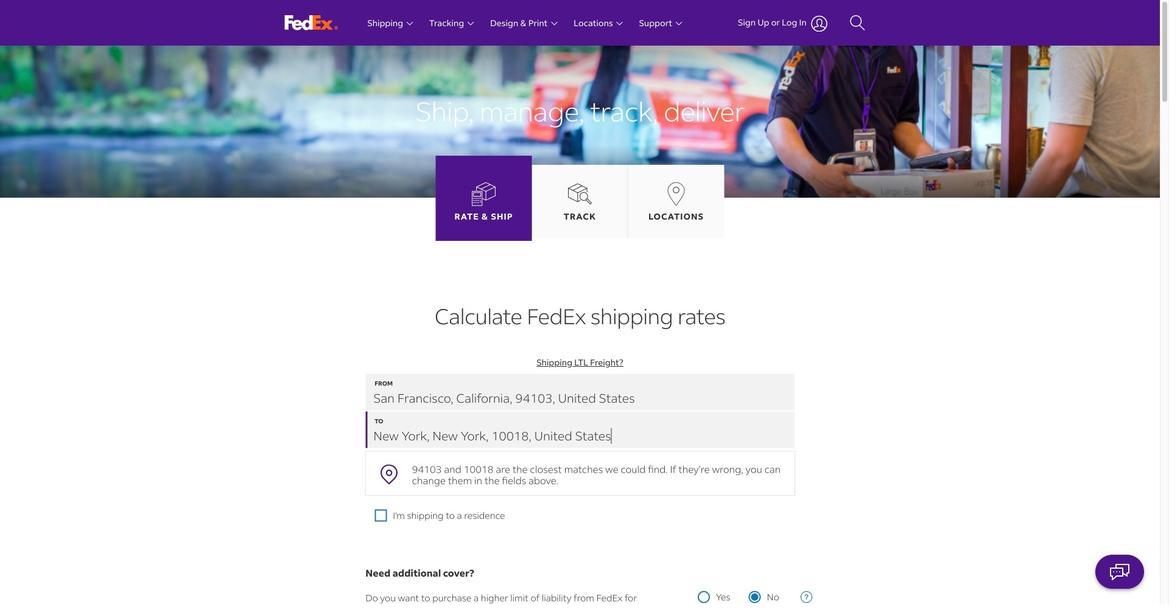 Task type: describe. For each thing, give the bounding box(es) containing it.
get location information tab
[[648, 211, 704, 222]]

get tracking information tab
[[564, 211, 596, 222]]



Task type: locate. For each thing, give the bounding box(es) containing it.
fedex logo image
[[285, 15, 338, 30]]

sign up or log in image
[[811, 15, 828, 32]]

To address, type in the full address your mailing from. Then use the drop down that appears to select the best address match, below. If you cannot use drop down.  Call 1 800 4 6 3 3 3 3 9. text field
[[365, 412, 794, 448]]

get rate and shipping details tab
[[454, 211, 513, 222]]

tab
[[436, 156, 532, 241], [532, 165, 628, 238], [628, 165, 724, 238]]

tab list
[[436, 156, 724, 241]]

search image
[[850, 14, 866, 33]]

From address, type in the full address your mailing from. Then use the drop down that appears to select the best address match, below. If you cannot use drop down.  Call 1 800 4 6 3 3 3 3 9. text field
[[365, 374, 794, 411]]



Task type: vqa. For each thing, say whether or not it's contained in the screenshot.
the top Dimensions Per Package. Enter Height. text field
no



